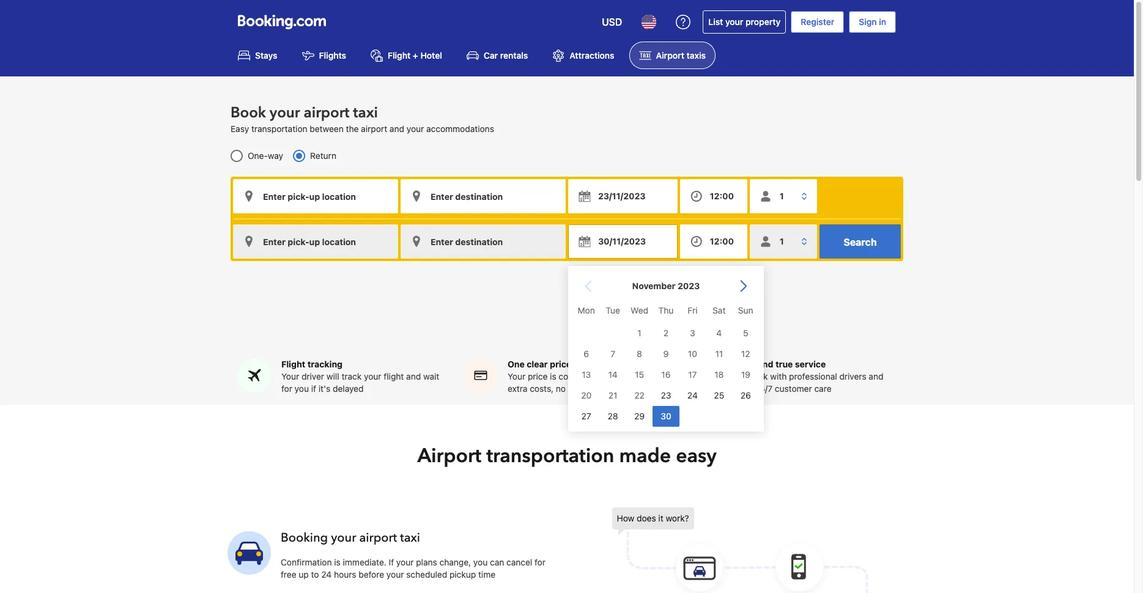 Task type: describe. For each thing, give the bounding box(es) containing it.
17
[[688, 369, 697, 380]]

if
[[311, 384, 316, 394]]

30/11/2023
[[598, 236, 646, 247]]

30
[[661, 411, 672, 421]]

and up work
[[758, 359, 774, 370]]

november 2023
[[632, 281, 700, 291]]

sign in link
[[849, 11, 896, 33]]

12:00 button for 23/11/2023
[[680, 179, 747, 214]]

7
[[611, 349, 615, 359]]

the
[[346, 124, 359, 134]]

and right drivers
[[869, 371, 884, 382]]

sign
[[859, 17, 877, 27]]

search
[[844, 237, 877, 248]]

if
[[389, 557, 394, 568]]

one
[[508, 359, 525, 370]]

to
[[311, 570, 319, 580]]

sat
[[713, 305, 726, 316]]

clear
[[527, 359, 548, 370]]

between
[[310, 124, 344, 134]]

drivers
[[840, 371, 867, 382]]

airport for airport transportation made easy
[[417, 443, 482, 470]]

12:00 button for 30/11/2023
[[680, 225, 747, 259]]

delayed
[[333, 384, 364, 394]]

it's
[[319, 384, 331, 394]]

11
[[715, 349, 723, 359]]

book your airport taxi easy transportation between the airport and your accommodations
[[231, 103, 494, 134]]

wed
[[631, 305, 649, 316]]

29 button
[[626, 406, 653, 427]]

flight + hotel
[[388, 50, 442, 61]]

Enter destination text field
[[401, 179, 566, 214]]

airport for booking
[[359, 530, 397, 546]]

24 button
[[679, 385, 706, 406]]

one clear price your price is confirmed up front – no extra costs, no cash required
[[508, 359, 652, 394]]

taxi for book
[[353, 103, 378, 123]]

14
[[608, 369, 618, 380]]

scheduled
[[406, 570, 447, 580]]

taxis
[[687, 50, 706, 61]]

your inside "one clear price your price is confirmed up front – no extra costs, no cash required"
[[508, 371, 526, 382]]

8
[[637, 349, 642, 359]]

before
[[359, 570, 384, 580]]

driver
[[302, 371, 324, 382]]

can
[[490, 557, 504, 568]]

24 inside the confirmation is immediate. if your plans change, you can cancel for free up to 24 hours before your scheduled pickup time
[[321, 570, 332, 580]]

booking
[[281, 530, 328, 546]]

1 horizontal spatial price
[[550, 359, 571, 370]]

flight for flight tracking your driver will track your flight and wait for you if it's delayed
[[281, 359, 305, 370]]

1
[[638, 328, 642, 338]]

23
[[661, 390, 671, 401]]

booking.com online hotel reservations image
[[238, 15, 326, 29]]

time
[[478, 570, 496, 580]]

+
[[413, 50, 418, 61]]

stays
[[255, 50, 277, 61]]

required
[[589, 384, 622, 394]]

immediate.
[[343, 557, 387, 568]]

we
[[734, 371, 747, 382]]

cash
[[568, 384, 587, 394]]

1 vertical spatial airport
[[361, 124, 387, 134]]

car rentals link
[[457, 42, 538, 69]]

cancel
[[507, 557, 532, 568]]

book
[[231, 103, 266, 123]]

register link
[[791, 11, 844, 33]]

2023
[[678, 281, 700, 291]]

for for confirmation is immediate. if your plans change, you can cancel for free up to 24 hours before your scheduled pickup time
[[535, 557, 546, 568]]

your right the if
[[396, 557, 414, 568]]

for for flight tracking your driver will track your flight and wait for you if it's delayed
[[281, 384, 292, 394]]

rentals
[[500, 50, 528, 61]]

0 horizontal spatial booking airport taxi image
[[228, 531, 271, 575]]

your inside 'flight tracking your driver will track your flight and wait for you if it's delayed'
[[364, 371, 381, 382]]

1 vertical spatial transportation
[[486, 443, 615, 470]]

transportation inside the book your airport taxi easy transportation between the airport and your accommodations
[[251, 124, 307, 134]]

23 button
[[653, 385, 679, 406]]

sun
[[738, 305, 754, 316]]

is inside "one clear price your price is confirmed up front – no extra costs, no cash required"
[[550, 371, 557, 382]]

wait
[[423, 371, 439, 382]]

1 vertical spatial no
[[556, 384, 566, 394]]

hotel
[[421, 50, 442, 61]]

23/11/2023
[[598, 191, 646, 201]]

does
[[637, 513, 656, 524]]

3
[[690, 328, 695, 338]]

list
[[709, 17, 723, 27]]

tried and true service we work with professional drivers and have 24/7 customer care
[[734, 359, 884, 394]]

confirmed
[[559, 371, 599, 382]]

one-
[[248, 151, 268, 161]]

property
[[746, 17, 781, 27]]

your inside 'flight tracking your driver will track your flight and wait for you if it's delayed'
[[281, 371, 299, 382]]

your inside list your property link
[[726, 17, 744, 27]]

work
[[749, 371, 768, 382]]

22
[[635, 390, 645, 401]]

flight
[[384, 371, 404, 382]]

tracking
[[308, 359, 343, 370]]

care
[[815, 384, 832, 394]]

1 horizontal spatial booking airport taxi image
[[612, 508, 869, 593]]

usd
[[602, 17, 622, 28]]

19
[[741, 369, 751, 380]]

24/7
[[755, 384, 773, 394]]

flights link
[[292, 42, 356, 69]]

have
[[734, 384, 753, 394]]

service
[[795, 359, 826, 370]]

21
[[609, 390, 618, 401]]



Task type: locate. For each thing, give the bounding box(es) containing it.
for inside the confirmation is immediate. if your plans change, you can cancel for free up to 24 hours before your scheduled pickup time
[[535, 557, 546, 568]]

attractions link
[[543, 42, 624, 69]]

sign in
[[859, 17, 886, 27]]

0 horizontal spatial 24
[[321, 570, 332, 580]]

and inside 'flight tracking your driver will track your flight and wait for you if it's delayed'
[[406, 371, 421, 382]]

1 horizontal spatial your
[[508, 371, 526, 382]]

30/11/2023 button
[[568, 225, 678, 259]]

4
[[717, 328, 722, 338]]

29
[[634, 411, 645, 421]]

1 vertical spatial 12:00 button
[[680, 225, 747, 259]]

0 horizontal spatial price
[[528, 371, 548, 382]]

0 vertical spatial taxi
[[353, 103, 378, 123]]

how
[[617, 513, 635, 524]]

1 12:00 button from the top
[[680, 179, 747, 214]]

customer
[[775, 384, 812, 394]]

you up time
[[473, 557, 488, 568]]

your down the if
[[387, 570, 404, 580]]

0 horizontal spatial you
[[295, 384, 309, 394]]

0 vertical spatial 12:00 button
[[680, 179, 747, 214]]

list your property
[[709, 17, 781, 27]]

extra
[[508, 384, 528, 394]]

2 vertical spatial airport
[[359, 530, 397, 546]]

0 horizontal spatial your
[[281, 371, 299, 382]]

airport up the if
[[359, 530, 397, 546]]

transportation up the way
[[251, 124, 307, 134]]

mon
[[578, 305, 595, 316]]

tue
[[606, 305, 620, 316]]

1 vertical spatial up
[[299, 570, 309, 580]]

1 horizontal spatial up
[[601, 371, 611, 382]]

booking your airport taxi
[[281, 530, 420, 546]]

12:00 for 30/11/2023
[[710, 236, 734, 247]]

taxi up the
[[353, 103, 378, 123]]

pickup
[[450, 570, 476, 580]]

list your property link
[[703, 10, 786, 34]]

1 vertical spatial you
[[473, 557, 488, 568]]

2 12:00 from the top
[[710, 236, 734, 247]]

and inside the book your airport taxi easy transportation between the airport and your accommodations
[[390, 124, 404, 134]]

27 button
[[573, 406, 600, 427]]

airport
[[304, 103, 350, 123], [361, 124, 387, 134], [359, 530, 397, 546]]

you inside the confirmation is immediate. if your plans change, you can cancel for free up to 24 hours before your scheduled pickup time
[[473, 557, 488, 568]]

0 vertical spatial you
[[295, 384, 309, 394]]

airport for book
[[304, 103, 350, 123]]

taxi for booking
[[400, 530, 420, 546]]

up
[[601, 371, 611, 382], [299, 570, 309, 580]]

search button
[[820, 225, 901, 259]]

you inside 'flight tracking your driver will track your flight and wait for you if it's delayed'
[[295, 384, 309, 394]]

0 horizontal spatial flight
[[281, 359, 305, 370]]

12:00 for 23/11/2023
[[710, 191, 734, 201]]

0 vertical spatial airport
[[304, 103, 350, 123]]

in
[[879, 17, 886, 27]]

no right –
[[642, 371, 652, 382]]

easy
[[231, 124, 249, 134]]

flight + hotel link
[[361, 42, 452, 69]]

flight inside 'flight tracking your driver will track your flight and wait for you if it's delayed'
[[281, 359, 305, 370]]

1 horizontal spatial you
[[473, 557, 488, 568]]

1 vertical spatial 12:00
[[710, 236, 734, 247]]

–
[[635, 371, 640, 382]]

24 inside button
[[688, 390, 698, 401]]

0 vertical spatial flight
[[388, 50, 411, 61]]

0 horizontal spatial up
[[299, 570, 309, 580]]

airport inside "airport taxis" link
[[656, 50, 685, 61]]

1 vertical spatial price
[[528, 371, 548, 382]]

taxi up plans
[[400, 530, 420, 546]]

0 horizontal spatial taxi
[[353, 103, 378, 123]]

usd button
[[595, 7, 630, 37]]

28
[[608, 411, 618, 421]]

flight for flight + hotel
[[388, 50, 411, 61]]

and right the
[[390, 124, 404, 134]]

your left accommodations
[[407, 124, 424, 134]]

is inside the confirmation is immediate. if your plans change, you can cancel for free up to 24 hours before your scheduled pickup time
[[334, 557, 341, 568]]

change,
[[440, 557, 471, 568]]

0 horizontal spatial no
[[556, 384, 566, 394]]

tried
[[734, 359, 756, 370]]

0 horizontal spatial for
[[281, 384, 292, 394]]

0 horizontal spatial is
[[334, 557, 341, 568]]

1 horizontal spatial no
[[642, 371, 652, 382]]

true
[[776, 359, 793, 370]]

confirmation
[[281, 557, 332, 568]]

airport taxis
[[656, 50, 706, 61]]

20
[[581, 390, 592, 401]]

2 your from the left
[[508, 371, 526, 382]]

10
[[688, 349, 697, 359]]

airport for airport taxis
[[656, 50, 685, 61]]

1 horizontal spatial flight
[[388, 50, 411, 61]]

0 vertical spatial for
[[281, 384, 292, 394]]

your right list
[[726, 17, 744, 27]]

Enter pick-up location text field
[[233, 179, 398, 214]]

your down one
[[508, 371, 526, 382]]

1 vertical spatial is
[[334, 557, 341, 568]]

november
[[632, 281, 676, 291]]

13
[[582, 369, 591, 380]]

will
[[327, 371, 339, 382]]

30 button
[[653, 406, 679, 427]]

0 vertical spatial 24
[[688, 390, 698, 401]]

0 vertical spatial airport
[[656, 50, 685, 61]]

thu
[[659, 305, 674, 316]]

you left 'if'
[[295, 384, 309, 394]]

1 horizontal spatial 24
[[688, 390, 698, 401]]

your left 'driver'
[[281, 371, 299, 382]]

up inside the confirmation is immediate. if your plans change, you can cancel for free up to 24 hours before your scheduled pickup time
[[299, 570, 309, 580]]

transportation down 27 button
[[486, 443, 615, 470]]

car rentals
[[484, 50, 528, 61]]

1 vertical spatial taxi
[[400, 530, 420, 546]]

is up costs,
[[550, 371, 557, 382]]

airport
[[656, 50, 685, 61], [417, 443, 482, 470]]

transportation
[[251, 124, 307, 134], [486, 443, 615, 470]]

6
[[584, 349, 589, 359]]

up up required
[[601, 371, 611, 382]]

flight tracking your driver will track your flight and wait for you if it's delayed
[[281, 359, 439, 394]]

with
[[770, 371, 787, 382]]

2 12:00 button from the top
[[680, 225, 747, 259]]

no left "cash"
[[556, 384, 566, 394]]

work?
[[666, 513, 689, 524]]

25 button
[[706, 385, 733, 406]]

airport up between
[[304, 103, 350, 123]]

24 right to
[[321, 570, 332, 580]]

airport transportation made easy
[[417, 443, 717, 470]]

flight
[[388, 50, 411, 61], [281, 359, 305, 370]]

free
[[281, 570, 296, 580]]

0 vertical spatial price
[[550, 359, 571, 370]]

you
[[295, 384, 309, 394], [473, 557, 488, 568]]

airport right the
[[361, 124, 387, 134]]

price down clear
[[528, 371, 548, 382]]

25
[[714, 390, 724, 401]]

16
[[662, 369, 671, 380]]

flight up 'driver'
[[281, 359, 305, 370]]

stays link
[[228, 42, 287, 69]]

no
[[642, 371, 652, 382], [556, 384, 566, 394]]

attractions
[[570, 50, 615, 61]]

booking airport taxi image
[[612, 508, 869, 593], [228, 531, 271, 575]]

front
[[614, 371, 633, 382]]

professional
[[789, 371, 837, 382]]

0 vertical spatial up
[[601, 371, 611, 382]]

1 horizontal spatial airport
[[656, 50, 685, 61]]

1 your from the left
[[281, 371, 299, 382]]

flight left +
[[388, 50, 411, 61]]

1 horizontal spatial transportation
[[486, 443, 615, 470]]

fri
[[688, 305, 698, 316]]

your right track
[[364, 371, 381, 382]]

1 12:00 from the top
[[710, 191, 734, 201]]

0 vertical spatial transportation
[[251, 124, 307, 134]]

18
[[715, 369, 724, 380]]

0 vertical spatial 12:00
[[710, 191, 734, 201]]

airport taxis link
[[629, 42, 716, 69]]

up inside "one clear price your price is confirmed up front – no extra costs, no cash required"
[[601, 371, 611, 382]]

1 horizontal spatial for
[[535, 557, 546, 568]]

for left 'if'
[[281, 384, 292, 394]]

1 vertical spatial 24
[[321, 570, 332, 580]]

price up confirmed at the bottom of page
[[550, 359, 571, 370]]

is up hours
[[334, 557, 341, 568]]

costs,
[[530, 384, 554, 394]]

26
[[741, 390, 751, 401]]

your right book
[[270, 103, 300, 123]]

taxi inside the book your airport taxi easy transportation between the airport and your accommodations
[[353, 103, 378, 123]]

your up immediate.
[[331, 530, 356, 546]]

0 horizontal spatial transportation
[[251, 124, 307, 134]]

0 vertical spatial is
[[550, 371, 557, 382]]

0 vertical spatial no
[[642, 371, 652, 382]]

1 horizontal spatial taxi
[[400, 530, 420, 546]]

way
[[268, 151, 283, 161]]

1 vertical spatial for
[[535, 557, 546, 568]]

1 vertical spatial airport
[[417, 443, 482, 470]]

up left to
[[299, 570, 309, 580]]

for right cancel
[[535, 557, 546, 568]]

for inside 'flight tracking your driver will track your flight and wait for you if it's delayed'
[[281, 384, 292, 394]]

made
[[619, 443, 671, 470]]

1 vertical spatial flight
[[281, 359, 305, 370]]

2
[[664, 328, 669, 338]]

0 horizontal spatial airport
[[417, 443, 482, 470]]

one-way
[[248, 151, 283, 161]]

15
[[635, 369, 644, 380]]

1 horizontal spatial is
[[550, 371, 557, 382]]

24 down 17
[[688, 390, 698, 401]]

and left wait
[[406, 371, 421, 382]]



Task type: vqa. For each thing, say whether or not it's contained in the screenshot.
1,400 for St. Stephen's Green
no



